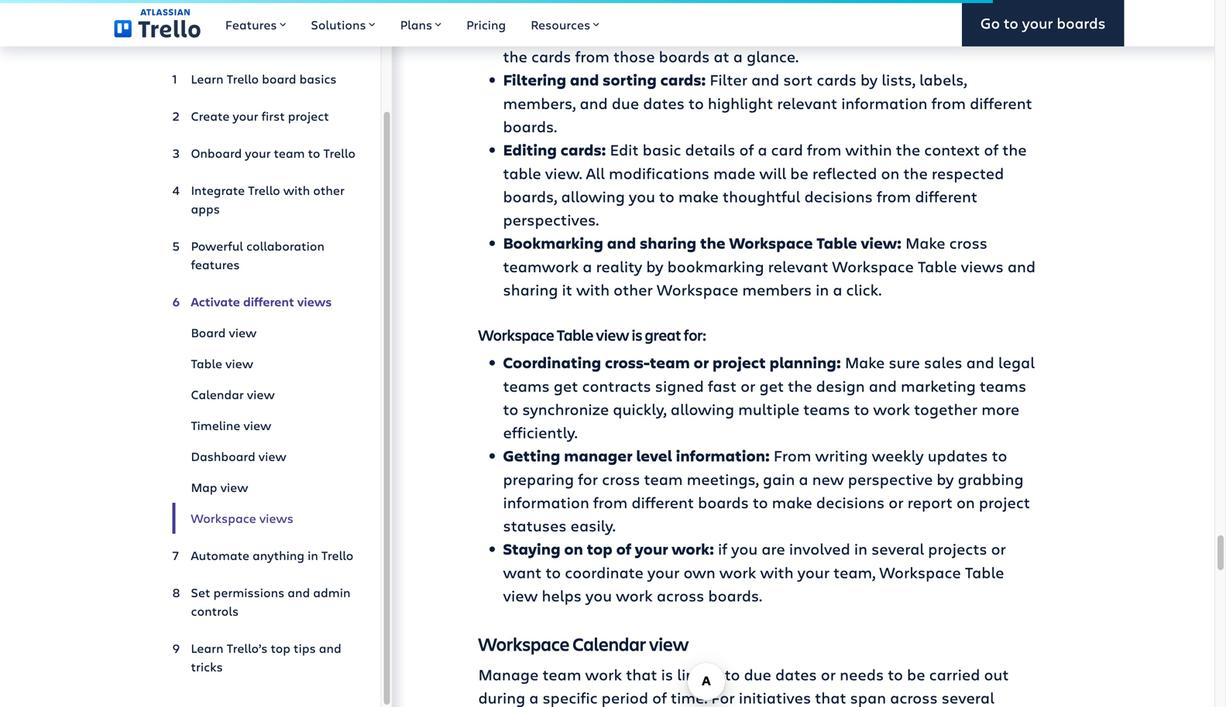 Task type: vqa. For each thing, say whether or not it's contained in the screenshot.
the top across
yes



Task type: locate. For each thing, give the bounding box(es) containing it.
0 vertical spatial other
[[313, 182, 345, 199]]

1 vertical spatial by
[[646, 256, 663, 277]]

collaboration
[[246, 238, 325, 254]]

fast
[[708, 376, 737, 397]]

needs
[[840, 665, 884, 686]]

by left lists,
[[860, 69, 878, 90]]

from inside from writing weekly updates to preparing for cross team meetings, gain a new perspective by grabbing information from different boards to make decisions or report on project statuses easily.
[[774, 446, 811, 466]]

all right access
[[997, 23, 1015, 44]]

to left you.
[[595, 23, 610, 44]]

decisions inside from writing weekly updates to preparing for cross team meetings, gain a new perspective by grabbing information from different boards to make decisions or report on project statuses easily.
[[816, 492, 885, 513]]

get up synchronize
[[554, 376, 578, 397]]

2 vertical spatial project
[[979, 492, 1030, 513]]

select
[[647, 23, 693, 44]]

want
[[503, 562, 542, 583]]

work up weekly
[[873, 399, 910, 420]]

features
[[191, 256, 240, 273]]

view.
[[545, 163, 582, 184]]

1 horizontal spatial is
[[661, 665, 673, 686]]

due
[[612, 93, 639, 114], [744, 665, 771, 686]]

trello left features
[[172, 26, 217, 51]]

integrate trello with other apps
[[191, 182, 345, 217]]

0 horizontal spatial make
[[678, 186, 719, 207]]

to up "helps"
[[546, 562, 561, 583]]

0 horizontal spatial you
[[586, 586, 612, 607]]

be inside workspace calendar view manage team work that is linked to due dates or needs to be carried out during a specific period of time. for initiatives that span across severa
[[907, 665, 925, 686]]

a right during
[[529, 688, 539, 708]]

boards. inside if you are involved in several projects or want to coordinate your own work with your team, workspace table view helps you work across boards.
[[708, 586, 762, 607]]

1 horizontal spatial make
[[772, 492, 812, 513]]

atlassian trello image
[[114, 9, 201, 38]]

team
[[274, 145, 305, 161], [650, 353, 690, 374], [644, 469, 683, 490], [543, 665, 581, 686]]

1 horizontal spatial are
[[762, 539, 785, 560]]

cross inside from writing weekly updates to preparing for cross team meetings, gain a new perspective by grabbing information from different boards to make decisions or report on project statuses easily.
[[602, 469, 640, 490]]

from up gain
[[774, 446, 811, 466]]

cards inside 'filter and sort cards by lists, labels, members, and due dates to highlight relevant information from different boards.'
[[817, 69, 857, 90]]

from inside from writing weekly updates to preparing for cross team meetings, gain a new perspective by grabbing information from different boards to make decisions or report on project statuses easily.
[[593, 492, 628, 513]]

to up grabbing
[[992, 446, 1007, 466]]

plans button
[[388, 0, 454, 46]]

your inside from the workspace table view, add all the boards that are relevant to you. select boards from your workspace and access all the cards from those boards at a glance.
[[790, 23, 822, 44]]

to down create your first project link
[[308, 145, 320, 161]]

1 vertical spatial make
[[772, 492, 812, 513]]

is
[[632, 325, 642, 346], [661, 665, 673, 686]]

0 horizontal spatial be
[[790, 163, 808, 184]]

workspace down add
[[826, 23, 907, 44]]

0 vertical spatial cards:
[[660, 69, 706, 90]]

automate anything in trello
[[191, 548, 353, 564]]

make inside make sure sales and legal teams get contracts signed fast or get the design and marketing teams to synchronize quickly, allowing multiple teams to work together more efficiently.
[[845, 352, 885, 373]]

with
[[297, 2, 335, 26], [283, 182, 310, 199], [576, 279, 610, 300], [760, 562, 794, 583]]

on down grabbing
[[957, 492, 975, 513]]

project
[[288, 108, 329, 124], [712, 353, 766, 374], [979, 492, 1030, 513]]

view for calendar view
[[247, 386, 275, 403]]

getting left started
[[172, 2, 233, 26]]

your down "create your first project"
[[245, 145, 271, 161]]

apps
[[191, 201, 220, 217]]

resources
[[531, 16, 590, 33]]

1 horizontal spatial make
[[905, 233, 945, 253]]

0 horizontal spatial get
[[554, 376, 578, 397]]

within
[[845, 139, 892, 160]]

1 vertical spatial getting
[[503, 446, 560, 467]]

are inside from the workspace table view, add all the boards that are relevant to you. select boards from your workspace and access all the cards from those boards at a glance.
[[503, 23, 527, 44]]

0 horizontal spatial project
[[288, 108, 329, 124]]

view for map view
[[220, 479, 248, 496]]

marketing
[[901, 376, 976, 397]]

dates down the 'sorting'
[[643, 93, 685, 114]]

0 horizontal spatial boards.
[[503, 116, 557, 137]]

1 vertical spatial project
[[712, 353, 766, 374]]

0 horizontal spatial calendar
[[191, 386, 244, 403]]

1 horizontal spatial dates
[[775, 665, 817, 686]]

automate anything in trello link
[[172, 541, 356, 572]]

1 learn from the top
[[191, 70, 223, 87]]

cross
[[949, 233, 988, 253], [602, 469, 640, 490]]

0 horizontal spatial sharing
[[503, 279, 558, 300]]

controls
[[191, 603, 239, 620]]

project up fast
[[712, 353, 766, 374]]

get
[[554, 376, 578, 397], [759, 376, 784, 397]]

sales
[[924, 352, 962, 373]]

filter and sort cards by lists, labels, members, and due dates to highlight relevant information from different boards.
[[503, 69, 1032, 137]]

your left first
[[233, 108, 258, 124]]

with inside getting started with trello
[[297, 2, 335, 26]]

basics
[[299, 70, 337, 87]]

1 vertical spatial are
[[762, 539, 785, 560]]

0 vertical spatial cards
[[531, 46, 571, 67]]

0 vertical spatial boards.
[[503, 116, 557, 137]]

and inside learn trello's top tips and tricks
[[319, 641, 341, 657]]

1 vertical spatial allowing
[[671, 399, 734, 420]]

is left great
[[632, 325, 642, 346]]

1 horizontal spatial on
[[881, 163, 900, 184]]

cards right sort
[[817, 69, 857, 90]]

information inside 'filter and sort cards by lists, labels, members, and due dates to highlight relevant information from different boards.'
[[841, 93, 928, 114]]

or down for:
[[694, 353, 709, 374]]

across inside workspace calendar view manage team work that is linked to due dates or needs to be carried out during a specific period of time. for initiatives that span across severa
[[890, 688, 938, 708]]

relevant up the filtering
[[531, 23, 591, 44]]

other inside make cross teamwork a reality by bookmarking relevant workspace table views and sharing it with other workspace members in a click.
[[614, 279, 653, 300]]

your down view,
[[790, 23, 822, 44]]

1 vertical spatial relevant
[[777, 93, 837, 114]]

1 horizontal spatial other
[[614, 279, 653, 300]]

trello inside getting started with trello
[[172, 26, 217, 51]]

page progress progress bar
[[0, 0, 993, 3]]

trello's
[[227, 641, 268, 657]]

1 horizontal spatial you
[[629, 186, 655, 207]]

on inside edit basic details of a card from within the context of the table view. all modifications made will be reflected on the respected boards, allowing you to make thoughtful decisions from different perspectives.
[[881, 163, 900, 184]]

out
[[984, 665, 1009, 686]]

workspace
[[683, 0, 764, 20], [826, 23, 907, 44], [729, 233, 813, 254], [832, 256, 914, 277], [657, 279, 738, 300], [478, 325, 554, 346], [191, 510, 256, 527], [879, 562, 961, 583], [478, 633, 570, 657]]

edit basic details of a card from within the context of the table view. all modifications made will be reflected on the respected boards, allowing you to make thoughtful decisions from different perspectives.
[[503, 139, 1027, 230]]

projects
[[928, 539, 987, 560]]

cards: left filter
[[660, 69, 706, 90]]

due down the 'sorting'
[[612, 93, 639, 114]]

0 horizontal spatial cross
[[602, 469, 640, 490]]

different down the level
[[632, 492, 694, 513]]

1 horizontal spatial getting
[[503, 446, 560, 467]]

project right first
[[288, 108, 329, 124]]

powerful
[[191, 238, 243, 254]]

board
[[262, 70, 296, 87]]

cards inside from the workspace table view, add all the boards that are relevant to you. select boards from your workspace and access all the cards from those boards at a glance.
[[531, 46, 571, 67]]

0 horizontal spatial in
[[308, 548, 318, 564]]

view down 'timeline view' link
[[259, 448, 286, 465]]

the inside make sure sales and legal teams get contracts signed fast or get the design and marketing teams to synchronize quickly, allowing multiple teams to work together more efficiently.
[[788, 376, 812, 397]]

2 vertical spatial that
[[815, 688, 846, 708]]

workspace inside if you are involved in several projects or want to coordinate your own work with your team, workspace table view helps you work across boards.
[[879, 562, 961, 583]]

1 horizontal spatial calendar
[[573, 633, 646, 657]]

2 get from the left
[[759, 376, 784, 397]]

2 horizontal spatial you
[[731, 539, 758, 560]]

that up period
[[626, 665, 657, 686]]

automate
[[191, 548, 249, 564]]

top left tips
[[271, 641, 290, 657]]

1 vertical spatial make
[[845, 352, 885, 373]]

started
[[236, 2, 294, 26]]

1 horizontal spatial across
[[890, 688, 938, 708]]

0 horizontal spatial on
[[564, 539, 583, 560]]

coordinate
[[565, 562, 644, 583]]

team down the level
[[644, 469, 683, 490]]

learn inside learn trello board basics link
[[191, 70, 223, 87]]

0 vertical spatial relevant
[[531, 23, 591, 44]]

on down within
[[881, 163, 900, 184]]

1 horizontal spatial be
[[907, 665, 925, 686]]

1 horizontal spatial get
[[759, 376, 784, 397]]

or right fast
[[741, 376, 756, 397]]

boards.
[[503, 116, 557, 137], [708, 586, 762, 607]]

calendar inside calendar view link
[[191, 386, 244, 403]]

2 learn from the top
[[191, 641, 223, 657]]

from
[[613, 0, 651, 20], [774, 446, 811, 466]]

workspace down several
[[879, 562, 961, 583]]

1 vertical spatial views
[[297, 294, 332, 310]]

report
[[907, 492, 953, 513]]

1 vertical spatial due
[[744, 665, 771, 686]]

decisions down reflected
[[804, 186, 873, 207]]

0 horizontal spatial are
[[503, 23, 527, 44]]

boards. inside 'filter and sort cards by lists, labels, members, and due dates to highlight relevant information from different boards.'
[[503, 116, 557, 137]]

dates inside workspace calendar view manage team work that is linked to due dates or needs to be carried out during a specific period of time. for initiatives that span across severa
[[775, 665, 817, 686]]

1 vertical spatial learn
[[191, 641, 223, 657]]

from down labels, on the right of the page
[[931, 93, 966, 114]]

from for new
[[774, 446, 811, 466]]

0 horizontal spatial other
[[313, 182, 345, 199]]

1 vertical spatial cards:
[[561, 140, 606, 161]]

relevant down sort
[[777, 93, 837, 114]]

of left 'time.'
[[652, 688, 667, 708]]

by down updates
[[937, 469, 954, 490]]

calendar up timeline
[[191, 386, 244, 403]]

to down modifications
[[659, 186, 674, 207]]

you down modifications
[[629, 186, 655, 207]]

the right add
[[907, 0, 931, 20]]

that inside from the workspace table view, add all the boards that are relevant to you. select boards from your workspace and access all the cards from those boards at a glance.
[[990, 0, 1021, 20]]

a inside workspace calendar view manage team work that is linked to due dates or needs to be carried out during a specific period of time. for initiatives that span across severa
[[529, 688, 539, 708]]

1 horizontal spatial teams
[[803, 399, 850, 420]]

getting inside getting started with trello
[[172, 2, 233, 26]]

1 horizontal spatial that
[[815, 688, 846, 708]]

cross down respected
[[949, 233, 988, 253]]

1 vertical spatial from
[[774, 446, 811, 466]]

with right it on the left top of page
[[576, 279, 610, 300]]

to inside if you are involved in several projects or want to coordinate your own work with your team, workspace table view helps you work across boards.
[[546, 562, 561, 583]]

1 vertical spatial decisions
[[816, 492, 885, 513]]

from up view:
[[877, 186, 911, 207]]

make inside make cross teamwork a reality by bookmarking relevant workspace table views and sharing it with other workspace members in a click.
[[905, 233, 945, 253]]

a inside from writing weekly updates to preparing for cross team meetings, gain a new perspective by grabbing information from different boards to make decisions or report on project statuses easily.
[[799, 469, 808, 490]]

view right the board
[[229, 325, 257, 341]]

2 horizontal spatial views
[[961, 256, 1004, 277]]

decisions down new
[[816, 492, 885, 513]]

to inside 'onboard your team to trello' link
[[308, 145, 320, 161]]

a left click.
[[833, 279, 842, 300]]

bookmarking and sharing the workspace table view:
[[503, 233, 902, 254]]

0 horizontal spatial getting
[[172, 2, 233, 26]]

0 vertical spatial you
[[629, 186, 655, 207]]

from
[[751, 23, 786, 44], [575, 46, 610, 67], [931, 93, 966, 114], [807, 139, 841, 160], [877, 186, 911, 207], [593, 492, 628, 513]]

to right needs
[[888, 665, 903, 686]]

workspace up manage
[[478, 633, 570, 657]]

a inside edit basic details of a card from within the context of the table view. all modifications made will be reflected on the respected boards, allowing you to make thoughtful decisions from different perspectives.
[[758, 139, 767, 160]]

onboard your team to trello
[[191, 145, 356, 161]]

1 horizontal spatial due
[[744, 665, 771, 686]]

be left carried at the right
[[907, 665, 925, 686]]

learn up tricks
[[191, 641, 223, 657]]

0 horizontal spatial dates
[[643, 93, 685, 114]]

view right map on the bottom of the page
[[220, 479, 248, 496]]

0 horizontal spatial due
[[612, 93, 639, 114]]

cards:
[[660, 69, 706, 90], [561, 140, 606, 161]]

relevant
[[531, 23, 591, 44], [777, 93, 837, 114], [768, 256, 828, 277]]

0 vertical spatial getting
[[172, 2, 233, 26]]

calendar up period
[[573, 633, 646, 657]]

will
[[759, 163, 786, 184]]

trello inside learn trello board basics link
[[227, 70, 259, 87]]

preparing
[[503, 469, 574, 490]]

1 horizontal spatial views
[[297, 294, 332, 310]]

relevant up members
[[768, 256, 828, 277]]

from inside from the workspace table view, add all the boards that are relevant to you. select boards from your workspace and access all the cards from those boards at a glance.
[[613, 0, 651, 20]]

in inside make cross teamwork a reality by bookmarking relevant workspace table views and sharing it with other workspace members in a click.
[[816, 279, 829, 300]]

1 horizontal spatial in
[[816, 279, 829, 300]]

make inside from writing weekly updates to preparing for cross team meetings, gain a new perspective by grabbing information from different boards to make decisions or report on project statuses easily.
[[772, 492, 812, 513]]

boards
[[935, 0, 986, 20], [1057, 13, 1106, 33], [696, 23, 747, 44], [659, 46, 710, 67], [698, 492, 749, 513]]

make up design
[[845, 352, 885, 373]]

to
[[1004, 13, 1018, 33], [595, 23, 610, 44], [689, 93, 704, 114], [308, 145, 320, 161], [659, 186, 674, 207], [503, 399, 518, 420], [854, 399, 869, 420], [992, 446, 1007, 466], [753, 492, 768, 513], [546, 562, 561, 583], [725, 665, 740, 686], [888, 665, 903, 686]]

learn up create
[[191, 70, 223, 87]]

1 vertical spatial is
[[661, 665, 673, 686]]

to inside edit basic details of a card from within the context of the table view. all modifications made will be reflected on the respected boards, allowing you to make thoughtful decisions from different perspectives.
[[659, 186, 674, 207]]

2 vertical spatial views
[[259, 510, 294, 527]]

workspace up members
[[729, 233, 813, 254]]

click.
[[846, 279, 882, 300]]

your down involved
[[797, 562, 830, 583]]

sharing up bookmarking
[[640, 233, 696, 254]]

dashboard view link
[[172, 441, 356, 472]]

activate
[[191, 294, 240, 310]]

cross inside make cross teamwork a reality by bookmarking relevant workspace table views and sharing it with other workspace members in a click.
[[949, 233, 988, 253]]

in inside if you are involved in several projects or want to coordinate your own work with your team, workspace table view helps you work across boards.
[[854, 539, 868, 560]]

the down the planning:
[[788, 376, 812, 397]]

1 horizontal spatial information
[[841, 93, 928, 114]]

top inside learn trello's top tips and tricks
[[271, 641, 290, 657]]

make down made
[[678, 186, 719, 207]]

0 horizontal spatial from
[[613, 0, 651, 20]]

1 horizontal spatial by
[[860, 69, 878, 90]]

trello left "board"
[[227, 70, 259, 87]]

0 vertical spatial calendar
[[191, 386, 244, 403]]

that left span
[[815, 688, 846, 708]]

during
[[478, 688, 525, 708]]

1 vertical spatial top
[[271, 641, 290, 657]]

due inside workspace calendar view manage team work that is linked to due dates or needs to be carried out during a specific period of time. for initiatives that span across severa
[[744, 665, 771, 686]]

are left involved
[[762, 539, 785, 560]]

1 vertical spatial sharing
[[503, 279, 558, 300]]

team up 'specific'
[[543, 665, 581, 686]]

to left highlight
[[689, 93, 704, 114]]

0 vertical spatial dates
[[643, 93, 685, 114]]

1 horizontal spatial allowing
[[671, 399, 734, 420]]

trello inside integrate trello with other apps
[[248, 182, 280, 199]]

learn for learn trello's top tips and tricks
[[191, 641, 223, 657]]

different inside 'filter and sort cards by lists, labels, members, and due dates to highlight relevant information from different boards.'
[[970, 93, 1032, 114]]

you inside edit basic details of a card from within the context of the table view. all modifications made will be reflected on the respected boards, allowing you to make thoughtful decisions from different perspectives.
[[629, 186, 655, 207]]

own
[[683, 562, 715, 583]]

0 vertical spatial views
[[961, 256, 1004, 277]]

view inside if you are involved in several projects or want to coordinate your own work with your team, workspace table view helps you work across boards.
[[503, 586, 538, 607]]

0 vertical spatial learn
[[191, 70, 223, 87]]

1 horizontal spatial cross
[[949, 233, 988, 253]]

modifications
[[609, 163, 709, 184]]

2 vertical spatial by
[[937, 469, 954, 490]]

by
[[860, 69, 878, 90], [646, 256, 663, 277], [937, 469, 954, 490]]

view up linked
[[649, 633, 689, 657]]

getting for getting manager level information:
[[503, 446, 560, 467]]

view inside workspace calendar view manage team work that is linked to due dates or needs to be carried out during a specific period of time. for initiatives that span across severa
[[649, 633, 689, 657]]

trello down 'onboard your team to trello' link
[[248, 182, 280, 199]]

from up you.
[[613, 0, 651, 20]]

reality
[[596, 256, 642, 277]]

0 vertical spatial all
[[885, 0, 903, 20]]

that up access
[[990, 0, 1021, 20]]

view up calendar view
[[225, 356, 253, 372]]

boards. up editing
[[503, 116, 557, 137]]

span
[[850, 688, 886, 708]]

all
[[586, 163, 605, 184]]

0 horizontal spatial across
[[657, 586, 704, 607]]

from for to
[[613, 0, 651, 20]]

your left own
[[647, 562, 680, 583]]

grabbing
[[958, 469, 1024, 490]]

make for bookmarking and sharing the workspace table view:
[[905, 233, 945, 253]]

views
[[961, 256, 1004, 277], [297, 294, 332, 310], [259, 510, 294, 527]]

1 vertical spatial other
[[614, 279, 653, 300]]

0 horizontal spatial top
[[271, 641, 290, 657]]

2 vertical spatial on
[[564, 539, 583, 560]]

0 vertical spatial allowing
[[561, 186, 625, 207]]

and inside from the workspace table view, add all the boards that are relevant to you. select boards from your workspace and access all the cards from those boards at a glance.
[[911, 23, 939, 44]]

allowing inside make sure sales and legal teams get contracts signed fast or get the design and marketing teams to synchronize quickly, allowing multiple teams to work together more efficiently.
[[671, 399, 734, 420]]

features button
[[213, 0, 299, 46]]

or down perspective
[[889, 492, 904, 513]]

0 vertical spatial is
[[632, 325, 642, 346]]

learn for learn trello board basics
[[191, 70, 223, 87]]

resources button
[[518, 0, 612, 46]]

0 horizontal spatial information
[[503, 492, 589, 513]]

pricing
[[466, 16, 506, 33]]

work
[[873, 399, 910, 420], [719, 562, 756, 583], [616, 586, 653, 607], [585, 665, 622, 686]]

sharing down teamwork
[[503, 279, 558, 300]]

is inside workspace calendar view manage team work that is linked to due dates or needs to be carried out during a specific period of time. for initiatives that span across severa
[[661, 665, 673, 686]]

0 horizontal spatial all
[[885, 0, 903, 20]]

0 vertical spatial decisions
[[804, 186, 873, 207]]

make down gain
[[772, 492, 812, 513]]

board
[[191, 325, 226, 341]]

1 vertical spatial cards
[[817, 69, 857, 90]]

1 horizontal spatial from
[[774, 446, 811, 466]]

to right go
[[1004, 13, 1018, 33]]

map view
[[191, 479, 248, 496]]

editing cards:
[[503, 140, 606, 161]]

across right span
[[890, 688, 938, 708]]

learn inside learn trello's top tips and tricks
[[191, 641, 223, 657]]

initiatives
[[739, 688, 811, 708]]

together
[[914, 399, 978, 420]]

0 vertical spatial be
[[790, 163, 808, 184]]

0 vertical spatial make
[[678, 186, 719, 207]]

1 horizontal spatial top
[[587, 539, 613, 560]]

in up team,
[[854, 539, 868, 560]]

across down own
[[657, 586, 704, 607]]

top up coordinate
[[587, 539, 613, 560]]

different down respected
[[915, 186, 978, 207]]

labels,
[[919, 69, 967, 90]]

to up for
[[725, 665, 740, 686]]

sure
[[889, 352, 920, 373]]

be inside edit basic details of a card from within the context of the table view. all modifications made will be reflected on the respected boards, allowing you to make thoughtful decisions from different perspectives.
[[790, 163, 808, 184]]

0 vertical spatial top
[[587, 539, 613, 560]]

trello inside 'onboard your team to trello' link
[[323, 145, 356, 161]]

go
[[980, 13, 1000, 33]]

0 horizontal spatial by
[[646, 256, 663, 277]]

a left card in the right top of the page
[[758, 139, 767, 160]]

calendar inside workspace calendar view manage team work that is linked to due dates or needs to be carried out during a specific period of time. for initiatives that span across severa
[[573, 633, 646, 657]]

2 horizontal spatial by
[[937, 469, 954, 490]]

from up easily.
[[593, 492, 628, 513]]

solutions button
[[299, 0, 388, 46]]

getting
[[172, 2, 233, 26], [503, 446, 560, 467]]

1 vertical spatial calendar
[[573, 633, 646, 657]]

2 horizontal spatial in
[[854, 539, 868, 560]]

in left click.
[[816, 279, 829, 300]]

or left needs
[[821, 665, 836, 686]]

other down onboard your team to trello on the left of the page
[[313, 182, 345, 199]]

dates up "initiatives" at right
[[775, 665, 817, 686]]

top for tips
[[271, 641, 290, 657]]

or inside make sure sales and legal teams get contracts signed fast or get the design and marketing teams to synchronize quickly, allowing multiple teams to work together more efficiently.
[[741, 376, 756, 397]]

0 vertical spatial from
[[613, 0, 651, 20]]

is up 'time.'
[[661, 665, 673, 686]]

information:
[[676, 446, 770, 467]]

1 vertical spatial information
[[503, 492, 589, 513]]



Task type: describe. For each thing, give the bounding box(es) containing it.
or inside from writing weekly updates to preparing for cross team meetings, gain a new perspective by grabbing information from different boards to make decisions or report on project statuses easily.
[[889, 492, 904, 513]]

work:
[[672, 539, 714, 560]]

by inside 'filter and sort cards by lists, labels, members, and due dates to highlight relevant information from different boards.'
[[860, 69, 878, 90]]

table inside from the workspace table view, add all the boards that are relevant to you. select boards from your workspace and access all the cards from those boards at a glance.
[[768, 0, 807, 20]]

0 vertical spatial project
[[288, 108, 329, 124]]

helps
[[542, 586, 582, 607]]

statuses
[[503, 516, 567, 537]]

perspective
[[848, 469, 933, 490]]

card
[[771, 139, 803, 160]]

onboard your team to trello link
[[172, 138, 356, 169]]

timeline view
[[191, 417, 271, 434]]

cross-
[[605, 353, 650, 374]]

or inside if you are involved in several projects or want to coordinate your own work with your team, workspace table view helps you work across boards.
[[991, 539, 1006, 560]]

workspace down view:
[[832, 256, 914, 277]]

bookmarking
[[503, 233, 603, 254]]

relevant inside from the workspace table view, add all the boards that are relevant to you. select boards from your workspace and access all the cards from those boards at a glance.
[[531, 23, 591, 44]]

to down gain
[[753, 492, 768, 513]]

sharing inside make cross teamwork a reality by bookmarking relevant workspace table views and sharing it with other workspace members in a click.
[[503, 279, 558, 300]]

different inside from writing weekly updates to preparing for cross team meetings, gain a new perspective by grabbing information from different boards to make decisions or report on project statuses easily.
[[632, 492, 694, 513]]

filter
[[710, 69, 748, 90]]

from the workspace table view, add all the boards that are relevant to you. select boards from your workspace and access all the cards from those boards at a glance.
[[503, 0, 1021, 67]]

workspace up at
[[683, 0, 764, 20]]

design
[[816, 376, 865, 397]]

view,
[[811, 0, 849, 20]]

set permissions and admin controls link
[[172, 578, 356, 627]]

coordinating cross-team or project planning:
[[503, 353, 841, 374]]

multiple
[[738, 399, 800, 420]]

for:
[[684, 325, 706, 346]]

from writing weekly updates to preparing for cross team meetings, gain a new perspective by grabbing information from different boards to make decisions or report on project statuses easily.
[[503, 446, 1030, 537]]

level
[[636, 446, 672, 467]]

dashboard
[[191, 448, 255, 465]]

carried
[[929, 665, 980, 686]]

basic
[[643, 139, 681, 160]]

table view link
[[172, 349, 356, 380]]

several
[[871, 539, 924, 560]]

to inside from the workspace table view, add all the boards that are relevant to you. select boards from your workspace and access all the cards from those boards at a glance.
[[595, 23, 610, 44]]

work down coordinate
[[616, 586, 653, 607]]

activate different views link
[[172, 287, 356, 318]]

across inside if you are involved in several projects or want to coordinate your own work with your team, workspace table view helps you work across boards.
[[657, 586, 704, 607]]

of up respected
[[984, 139, 999, 160]]

view for board view
[[229, 325, 257, 341]]

efficiently.
[[503, 422, 578, 443]]

thoughtful
[[723, 186, 800, 207]]

team down first
[[274, 145, 305, 161]]

specific
[[543, 688, 598, 708]]

access
[[943, 23, 993, 44]]

set
[[191, 585, 210, 601]]

table inside if you are involved in several projects or want to coordinate your own work with your team, workspace table view helps you work across boards.
[[965, 562, 1004, 583]]

0 horizontal spatial that
[[626, 665, 657, 686]]

make inside edit basic details of a card from within the context of the table view. all modifications made will be reflected on the respected boards, allowing you to make thoughtful decisions from different perspectives.
[[678, 186, 719, 207]]

view:
[[861, 233, 902, 254]]

details
[[685, 139, 735, 160]]

with inside make cross teamwork a reality by bookmarking relevant workspace table views and sharing it with other workspace members in a click.
[[576, 279, 610, 300]]

sorting
[[603, 69, 657, 90]]

the up respected
[[1002, 139, 1027, 160]]

solutions
[[311, 16, 366, 33]]

to inside go to your boards link
[[1004, 13, 1018, 33]]

1 horizontal spatial project
[[712, 353, 766, 374]]

team inside from writing weekly updates to preparing for cross team meetings, gain a new perspective by grabbing information from different boards to make decisions or report on project statuses easily.
[[644, 469, 683, 490]]

workspace down bookmarking
[[657, 279, 738, 300]]

linked
[[677, 665, 721, 686]]

relevant inside make cross teamwork a reality by bookmarking relevant workspace table views and sharing it with other workspace members in a click.
[[768, 256, 828, 277]]

calendar view
[[191, 386, 275, 403]]

integrate
[[191, 182, 245, 199]]

editing
[[503, 140, 557, 161]]

2 horizontal spatial teams
[[980, 376, 1026, 397]]

work inside workspace calendar view manage team work that is linked to due dates or needs to be carried out during a specific period of time. for initiatives that span across severa
[[585, 665, 622, 686]]

team up signed at the bottom right
[[650, 353, 690, 374]]

for
[[578, 469, 598, 490]]

quickly,
[[613, 399, 667, 420]]

0 horizontal spatial teams
[[503, 376, 550, 397]]

the right within
[[896, 139, 920, 160]]

views inside make cross teamwork a reality by bookmarking relevant workspace table views and sharing it with other workspace members in a click.
[[961, 256, 1004, 277]]

on inside from writing weekly updates to preparing for cross team meetings, gain a new perspective by grabbing information from different boards to make decisions or report on project statuses easily.
[[957, 492, 975, 513]]

boards inside from writing weekly updates to preparing for cross team meetings, gain a new perspective by grabbing information from different boards to make decisions or report on project statuses easily.
[[698, 492, 749, 513]]

project inside from writing weekly updates to preparing for cross team meetings, gain a new perspective by grabbing information from different boards to make decisions or report on project statuses easily.
[[979, 492, 1030, 513]]

gain
[[763, 469, 795, 490]]

if you are involved in several projects or want to coordinate your own work with your team, workspace table view helps you work across boards.
[[503, 539, 1006, 607]]

information inside from writing weekly updates to preparing for cross team meetings, gain a new perspective by grabbing information from different boards to make decisions or report on project statuses easily.
[[503, 492, 589, 513]]

work down if
[[719, 562, 756, 583]]

respected
[[932, 163, 1004, 184]]

manage
[[478, 665, 539, 686]]

from up glance.
[[751, 23, 786, 44]]

getting manager level information:
[[503, 446, 770, 467]]

workspace down map view
[[191, 510, 256, 527]]

tips
[[294, 641, 316, 657]]

decisions inside edit basic details of a card from within the context of the table view. all modifications made will be reflected on the respected boards, allowing you to make thoughtful decisions from different perspectives.
[[804, 186, 873, 207]]

great
[[645, 325, 681, 346]]

by inside from writing weekly updates to preparing for cross team meetings, gain a new perspective by grabbing information from different boards to make decisions or report on project statuses easily.
[[937, 469, 954, 490]]

workspace inside workspace calendar view manage team work that is linked to due dates or needs to be carried out during a specific period of time. for initiatives that span across severa
[[478, 633, 570, 657]]

powerful collaboration features
[[191, 238, 325, 273]]

meetings,
[[687, 469, 759, 490]]

or inside workspace calendar view manage team work that is linked to due dates or needs to be carried out during a specific period of time. for initiatives that span across severa
[[821, 665, 836, 686]]

make for coordinating cross-team or project planning:
[[845, 352, 885, 373]]

and inside set permissions and admin controls
[[288, 585, 310, 601]]

work inside make sure sales and legal teams get contracts signed fast or get the design and marketing teams to synchronize quickly, allowing multiple teams to work together more efficiently.
[[873, 399, 910, 420]]

to inside 'filter and sort cards by lists, labels, members, and due dates to highlight relevant information from different boards.'
[[689, 93, 704, 114]]

board view link
[[172, 318, 356, 349]]

of up coordinate
[[616, 539, 631, 560]]

contracts
[[582, 376, 651, 397]]

if
[[718, 539, 727, 560]]

getting started with trello
[[172, 2, 335, 51]]

dates inside 'filter and sort cards by lists, labels, members, and due dates to highlight relevant information from different boards.'
[[643, 93, 685, 114]]

trello inside automate anything in trello link
[[321, 548, 353, 564]]

bookmarking
[[667, 256, 764, 277]]

with inside if you are involved in several projects or want to coordinate your own work with your team, workspace table view helps you work across boards.
[[760, 562, 794, 583]]

0 horizontal spatial is
[[632, 325, 642, 346]]

planning:
[[769, 353, 841, 374]]

plans
[[400, 16, 432, 33]]

activate different views
[[191, 294, 332, 310]]

view for table view
[[225, 356, 253, 372]]

2 vertical spatial you
[[586, 586, 612, 607]]

time.
[[671, 688, 707, 708]]

0 horizontal spatial views
[[259, 510, 294, 527]]

dashboard view
[[191, 448, 286, 465]]

view up cross-
[[596, 325, 629, 346]]

in inside automate anything in trello link
[[308, 548, 318, 564]]

getting started with trello link
[[172, 2, 356, 57]]

context
[[924, 139, 980, 160]]

learn trello board basics link
[[172, 64, 356, 94]]

involved
[[789, 539, 850, 560]]

boards,
[[503, 186, 557, 207]]

anything
[[252, 548, 304, 564]]

of up made
[[739, 139, 754, 160]]

onboard
[[191, 145, 242, 161]]

with inside integrate trello with other apps
[[283, 182, 310, 199]]

from up reflected
[[807, 139, 841, 160]]

table inside make cross teamwork a reality by bookmarking relevant workspace table views and sharing it with other workspace members in a click.
[[918, 256, 957, 277]]

more
[[982, 399, 1019, 420]]

make cross teamwork a reality by bookmarking relevant workspace table views and sharing it with other workspace members in a click.
[[503, 233, 1036, 300]]

your right go
[[1022, 13, 1053, 33]]

edit
[[610, 139, 639, 160]]

different up board view link
[[243, 294, 294, 310]]

getting for getting started with trello
[[172, 2, 233, 26]]

learn trello board basics
[[191, 70, 337, 87]]

from up filtering and sorting cards:
[[575, 46, 610, 67]]

relevant inside 'filter and sort cards by lists, labels, members, and due dates to highlight relevant information from different boards.'
[[777, 93, 837, 114]]

different inside edit basic details of a card from within the context of the table view. all modifications made will be reflected on the respected boards, allowing you to make thoughtful decisions from different perspectives.
[[915, 186, 978, 207]]

workspace up the coordinating
[[478, 325, 554, 346]]

members,
[[503, 93, 576, 114]]

your left work:
[[635, 539, 668, 560]]

other inside integrate trello with other apps
[[313, 182, 345, 199]]

highlight
[[708, 93, 773, 114]]

1 get from the left
[[554, 376, 578, 397]]

to up efficiently.
[[503, 399, 518, 420]]

allowing inside edit basic details of a card from within the context of the table view. all modifications made will be reflected on the respected boards, allowing you to make thoughtful decisions from different perspectives.
[[561, 186, 625, 207]]

you.
[[614, 23, 644, 44]]

the down context
[[903, 163, 928, 184]]

a left reality
[[583, 256, 592, 277]]

permissions
[[213, 585, 284, 601]]

view for timeline view
[[243, 417, 271, 434]]

0 vertical spatial sharing
[[640, 233, 696, 254]]

team inside workspace calendar view manage team work that is linked to due dates or needs to be carried out during a specific period of time. for initiatives that span across severa
[[543, 665, 581, 686]]

the up select
[[654, 0, 679, 20]]

to down design
[[854, 399, 869, 420]]

the up bookmarking
[[700, 233, 726, 254]]

members
[[742, 279, 812, 300]]

are inside if you are involved in several projects or want to coordinate your own work with your team, workspace table view helps you work across boards.
[[762, 539, 785, 560]]

view for dashboard view
[[259, 448, 286, 465]]

1 horizontal spatial cards:
[[660, 69, 706, 90]]

and inside make cross teamwork a reality by bookmarking relevant workspace table views and sharing it with other workspace members in a click.
[[1008, 256, 1036, 277]]

top for of
[[587, 539, 613, 560]]

by inside make cross teamwork a reality by bookmarking relevant workspace table views and sharing it with other workspace members in a click.
[[646, 256, 663, 277]]

due inside 'filter and sort cards by lists, labels, members, and due dates to highlight relevant information from different boards.'
[[612, 93, 639, 114]]

at
[[714, 46, 729, 67]]

easily.
[[570, 516, 616, 537]]

powerful collaboration features link
[[172, 231, 356, 280]]

from inside 'filter and sort cards by lists, labels, members, and due dates to highlight relevant information from different boards.'
[[931, 93, 966, 114]]

weekly
[[872, 446, 924, 466]]

1 vertical spatial all
[[997, 23, 1015, 44]]

1 vertical spatial you
[[731, 539, 758, 560]]

0 horizontal spatial cards:
[[561, 140, 606, 161]]

a inside from the workspace table view, add all the boards that are relevant to you. select boards from your workspace and access all the cards from those boards at a glance.
[[733, 46, 743, 67]]

the up the filtering
[[503, 46, 527, 67]]

of inside workspace calendar view manage team work that is linked to due dates or needs to be carried out during a specific period of time. for initiatives that span across severa
[[652, 688, 667, 708]]



